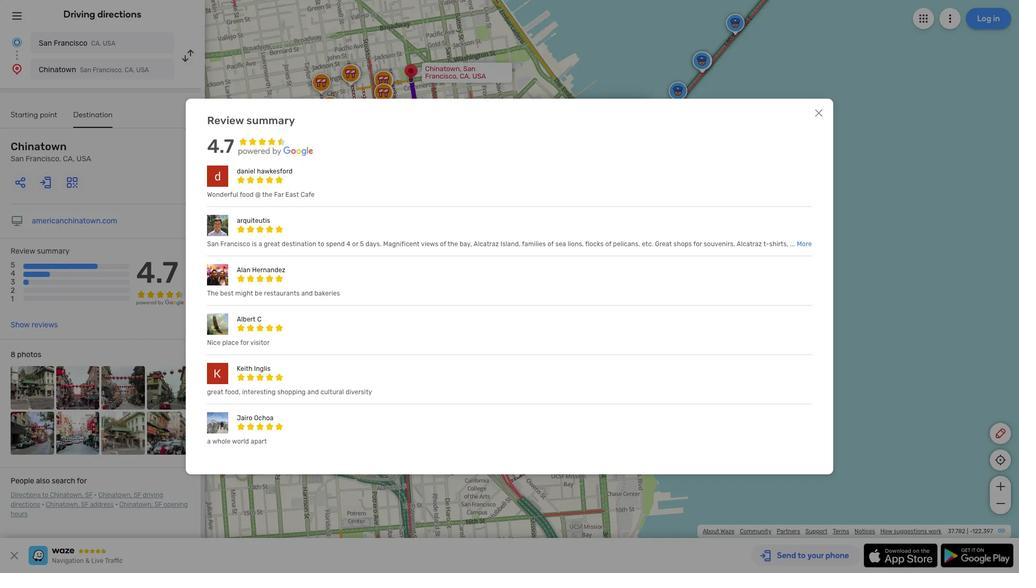 Task type: vqa. For each thing, say whether or not it's contained in the screenshot.
Rogers for Will Rogers State Beach 17000 Pacific Coast Hwy, Pacific Palisades, California, United States
no



Task type: describe. For each thing, give the bounding box(es) containing it.
nice
[[207, 340, 221, 347]]

bakeries
[[315, 290, 340, 298]]

8 photos
[[11, 351, 41, 360]]

0 vertical spatial to
[[318, 241, 325, 248]]

0 horizontal spatial review summary
[[11, 247, 70, 256]]

computer image
[[11, 215, 23, 228]]

albert
[[237, 316, 256, 324]]

also
[[36, 477, 50, 486]]

zoom in image
[[994, 481, 1008, 493]]

might
[[235, 290, 253, 298]]

3 of from the left
[[606, 241, 612, 248]]

restaurants
[[264, 290, 300, 298]]

0 vertical spatial chinatown san francisco, ca, usa
[[39, 65, 149, 74]]

wonderful food @ the far east cafe
[[207, 191, 315, 199]]

chinatown, for chinatown, san francisco, ca, usa
[[425, 65, 462, 73]]

3
[[11, 278, 15, 287]]

37.782 | -122.397
[[948, 528, 994, 535]]

daniel
[[237, 168, 255, 175]]

image 1 of chinatown, sf image
[[11, 366, 54, 410]]

far
[[274, 191, 284, 199]]

chinatown, for chinatown, sf address
[[46, 501, 79, 509]]

0 vertical spatial great
[[264, 241, 280, 248]]

partners
[[777, 528, 801, 535]]

hernandez
[[252, 267, 286, 274]]

terms link
[[833, 528, 850, 535]]

terms
[[833, 528, 850, 535]]

bay,
[[460, 241, 472, 248]]

destination
[[73, 110, 113, 119]]

alan hernandez
[[237, 267, 286, 274]]

...
[[790, 241, 796, 248]]

lions,
[[568, 241, 584, 248]]

suggestions
[[894, 528, 928, 535]]

1 vertical spatial for
[[240, 340, 249, 347]]

be
[[255, 290, 263, 298]]

san inside chinatown, san francisco, ca, usa
[[463, 65, 476, 73]]

great
[[655, 241, 672, 248]]

san francisco is a great destination to spend 4 or 5 days. magnificent views of the bay, alcatraz island, families of sea lions, flocks of pelicans, etc. great shops for souvenirs, alcatraz t-shirts, ... more
[[207, 241, 812, 248]]

chinatown, for chinatown, sf opening hours
[[119, 501, 153, 509]]

whole
[[212, 438, 231, 446]]

2 horizontal spatial for
[[694, 241, 702, 248]]

flocks
[[586, 241, 604, 248]]

x image
[[8, 550, 21, 562]]

or
[[352, 241, 359, 248]]

current location image
[[11, 36, 23, 49]]

5 inside 5 4 3 2 1
[[11, 261, 15, 270]]

image 2 of chinatown, sf image
[[56, 366, 99, 410]]

0 vertical spatial review
[[207, 114, 244, 127]]

2
[[11, 286, 15, 295]]

nice place for visitor
[[207, 340, 270, 347]]

driving
[[63, 8, 95, 20]]

0 horizontal spatial to
[[42, 492, 48, 499]]

pencil image
[[995, 427, 1007, 440]]

apart
[[251, 438, 267, 446]]

sea
[[556, 241, 566, 248]]

hours
[[11, 511, 28, 518]]

37.782
[[948, 528, 966, 535]]

community link
[[740, 528, 772, 535]]

8
[[11, 351, 15, 360]]

1 alcatraz from the left
[[474, 241, 499, 248]]

chinatown, sf driving directions link
[[11, 492, 163, 509]]

1 vertical spatial chinatown
[[11, 140, 67, 153]]

notices link
[[855, 528, 876, 535]]

how suggestions work link
[[881, 528, 942, 535]]

&
[[85, 558, 90, 565]]

cultural
[[321, 389, 344, 396]]

5 4 3 2 1
[[11, 261, 15, 304]]

waze
[[721, 528, 735, 535]]

t-
[[764, 241, 770, 248]]

destination
[[282, 241, 317, 248]]

francisco for san francisco
[[54, 39, 87, 48]]

directions to chinatown, sf
[[11, 492, 93, 499]]

sf for address
[[81, 501, 89, 509]]

zoom out image
[[994, 498, 1008, 510]]

1
[[11, 295, 14, 304]]

shops
[[674, 241, 692, 248]]

directions
[[11, 492, 41, 499]]

place
[[222, 340, 239, 347]]

c
[[257, 316, 262, 324]]

navigation
[[52, 558, 84, 565]]

usa inside chinatown, san francisco, ca, usa
[[473, 72, 486, 80]]

souvenirs,
[[704, 241, 736, 248]]

122.397
[[973, 528, 994, 535]]

world
[[232, 438, 249, 446]]

more
[[797, 241, 812, 248]]

ca, inside chinatown, san francisco, ca, usa
[[460, 72, 471, 80]]

starting point button
[[11, 110, 57, 127]]

image 4 of chinatown, sf image
[[147, 366, 190, 410]]

ca, inside san francisco ca, usa
[[91, 40, 101, 47]]

keith
[[237, 366, 253, 373]]

francisco, inside chinatown, san francisco, ca, usa
[[425, 72, 458, 80]]

1 vertical spatial 4.7
[[136, 255, 179, 291]]

about waze link
[[703, 528, 735, 535]]

chinatown, san francisco, ca, usa
[[425, 65, 486, 80]]

albert c
[[237, 316, 262, 324]]

2 of from the left
[[548, 241, 554, 248]]

starting
[[11, 110, 38, 119]]

|
[[967, 528, 969, 535]]

1 vertical spatial 4
[[11, 269, 15, 278]]

1 vertical spatial great
[[207, 389, 223, 396]]

magnificent
[[383, 241, 420, 248]]

photos
[[17, 351, 41, 360]]

chinatown, sf opening hours
[[11, 501, 188, 518]]

americanchinatown.com link
[[32, 217, 117, 226]]

address
[[90, 501, 114, 509]]

0 vertical spatial the
[[262, 191, 273, 199]]

partners link
[[777, 528, 801, 535]]

best
[[220, 290, 234, 298]]

1 vertical spatial and
[[308, 389, 319, 396]]

jairo
[[237, 415, 253, 422]]

jairo ochoa
[[237, 415, 274, 422]]

chinatown, sf opening hours link
[[11, 501, 188, 518]]

community
[[740, 528, 772, 535]]



Task type: locate. For each thing, give the bounding box(es) containing it.
x image
[[813, 106, 826, 119]]

live
[[91, 558, 103, 565]]

for
[[694, 241, 702, 248], [240, 340, 249, 347], [77, 477, 87, 486]]

review summary down computer "icon" in the top of the page
[[11, 247, 70, 256]]

summary down americanchinatown.com link
[[37, 247, 70, 256]]

image 7 of chinatown, sf image
[[101, 412, 145, 455]]

east
[[286, 191, 299, 199]]

chinatown
[[39, 65, 76, 74], [11, 140, 67, 153]]

to down the also
[[42, 492, 48, 499]]

-
[[970, 528, 973, 535]]

alan
[[237, 267, 251, 274]]

traffic
[[105, 558, 123, 565]]

to
[[318, 241, 325, 248], [42, 492, 48, 499]]

0 horizontal spatial of
[[440, 241, 446, 248]]

1 horizontal spatial 4
[[347, 241, 351, 248]]

great left food,
[[207, 389, 223, 396]]

chinatown san francisco, ca, usa
[[39, 65, 149, 74], [11, 140, 91, 164]]

of right 'flocks'
[[606, 241, 612, 248]]

0 horizontal spatial a
[[207, 438, 211, 446]]

5 right or
[[360, 241, 364, 248]]

1 horizontal spatial 4.7
[[207, 135, 234, 158]]

0 horizontal spatial the
[[262, 191, 273, 199]]

location image
[[11, 63, 23, 75]]

is
[[252, 241, 257, 248]]

1 vertical spatial summary
[[37, 247, 70, 256]]

inglis
[[254, 366, 271, 373]]

francisco for san francisco is a great destination to spend 4 or 5 days. magnificent views of the bay, alcatraz island, families of sea lions, flocks of pelicans, etc. great shops for souvenirs, alcatraz t-shirts, ...
[[221, 241, 250, 248]]

1 horizontal spatial of
[[548, 241, 554, 248]]

great right is
[[264, 241, 280, 248]]

1 vertical spatial chinatown san francisco, ca, usa
[[11, 140, 91, 164]]

chinatown down san francisco ca, usa
[[39, 65, 76, 74]]

usa inside san francisco ca, usa
[[103, 40, 115, 47]]

the best might be restaurants  and bakeries
[[207, 290, 340, 298]]

2 alcatraz from the left
[[737, 241, 762, 248]]

0 vertical spatial 4
[[347, 241, 351, 248]]

alcatraz right the bay,
[[474, 241, 499, 248]]

notices
[[855, 528, 876, 535]]

image 3 of chinatown, sf image
[[101, 366, 145, 410]]

directions inside chinatown, sf driving directions
[[11, 501, 40, 509]]

1 horizontal spatial summary
[[247, 114, 295, 127]]

0 horizontal spatial directions
[[11, 501, 40, 509]]

4 left or
[[347, 241, 351, 248]]

san
[[39, 39, 52, 48], [463, 65, 476, 73], [80, 66, 91, 74], [11, 155, 24, 164], [207, 241, 219, 248], [250, 384, 262, 392]]

destination button
[[73, 110, 113, 128]]

0 vertical spatial and
[[301, 290, 313, 298]]

image 6 of chinatown, sf image
[[56, 412, 99, 455]]

directions down directions
[[11, 501, 40, 509]]

chinatown down starting point button
[[11, 140, 67, 153]]

0 vertical spatial chinatown
[[39, 65, 76, 74]]

0 vertical spatial for
[[694, 241, 702, 248]]

ochoa
[[254, 415, 274, 422]]

@
[[255, 191, 261, 199]]

1 horizontal spatial great
[[264, 241, 280, 248]]

cafe
[[301, 191, 315, 199]]

0 horizontal spatial 5
[[11, 261, 15, 270]]

0 vertical spatial a
[[259, 241, 262, 248]]

sf inside chinatown, sf driving directions
[[134, 492, 141, 499]]

arquiteutis
[[237, 217, 270, 225]]

sf for driving
[[134, 492, 141, 499]]

days.
[[366, 241, 382, 248]]

0 horizontal spatial great
[[207, 389, 223, 396]]

4 up 2
[[11, 269, 15, 278]]

to left spend
[[318, 241, 325, 248]]

1 vertical spatial a
[[207, 438, 211, 446]]

show reviews
[[11, 321, 58, 330]]

sf for opening
[[155, 501, 162, 509]]

1 horizontal spatial 5
[[360, 241, 364, 248]]

families
[[522, 241, 546, 248]]

1 horizontal spatial for
[[240, 340, 249, 347]]

san francisco ca, usa
[[39, 39, 115, 48]]

food,
[[225, 389, 241, 396]]

1 horizontal spatial review
[[207, 114, 244, 127]]

reviews
[[32, 321, 58, 330]]

alcatraz
[[474, 241, 499, 248], [737, 241, 762, 248]]

5
[[360, 241, 364, 248], [11, 261, 15, 270]]

review summary up daniel
[[207, 114, 295, 127]]

chinatown, inside "chinatown, sf opening hours"
[[119, 501, 153, 509]]

about
[[703, 528, 720, 535]]

0 vertical spatial summary
[[247, 114, 295, 127]]

0 horizontal spatial 4
[[11, 269, 15, 278]]

link image
[[998, 527, 1006, 535]]

wonderful
[[207, 191, 238, 199]]

a whole world apart
[[207, 438, 267, 446]]

1 horizontal spatial francisco
[[221, 241, 250, 248]]

0 horizontal spatial review
[[11, 247, 35, 256]]

chinatown san francisco, ca, usa down san francisco ca, usa
[[39, 65, 149, 74]]

show
[[11, 321, 30, 330]]

the
[[262, 191, 273, 199], [448, 241, 458, 248]]

1 horizontal spatial to
[[318, 241, 325, 248]]

and left cultural on the left
[[308, 389, 319, 396]]

1 vertical spatial 5
[[11, 261, 15, 270]]

and
[[301, 290, 313, 298], [308, 389, 319, 396]]

directions
[[97, 8, 141, 20], [11, 501, 40, 509]]

navigation & live traffic
[[52, 558, 123, 565]]

1 vertical spatial directions
[[11, 501, 40, 509]]

spend
[[326, 241, 345, 248]]

usa
[[103, 40, 115, 47], [136, 66, 149, 74], [473, 72, 486, 80], [76, 155, 91, 164], [311, 384, 325, 392]]

people
[[11, 477, 34, 486]]

of
[[440, 241, 446, 248], [548, 241, 554, 248], [606, 241, 612, 248]]

of right views
[[440, 241, 446, 248]]

francisco down the "driving"
[[54, 39, 87, 48]]

4.7
[[207, 135, 234, 158], [136, 255, 179, 291]]

1 horizontal spatial alcatraz
[[737, 241, 762, 248]]

chinatown, sf address link
[[46, 501, 114, 509]]

0 vertical spatial 5
[[360, 241, 364, 248]]

2 horizontal spatial of
[[606, 241, 612, 248]]

of left "sea"
[[548, 241, 554, 248]]

great
[[264, 241, 280, 248], [207, 389, 223, 396]]

a right is
[[259, 241, 262, 248]]

2 vertical spatial for
[[77, 477, 87, 486]]

chinatown san francisco, ca, usa down point
[[11, 140, 91, 164]]

1 horizontal spatial the
[[448, 241, 458, 248]]

shopping
[[277, 389, 306, 396]]

alcatraz left t-
[[737, 241, 762, 248]]

review
[[207, 114, 244, 127], [11, 247, 35, 256]]

0 vertical spatial directions
[[97, 8, 141, 20]]

×
[[640, 101, 645, 111]]

1 vertical spatial review summary
[[11, 247, 70, 256]]

the left the bay,
[[448, 241, 458, 248]]

summary up "hawkesford"
[[247, 114, 295, 127]]

daniel hawkesford
[[237, 168, 293, 175]]

image 8 of chinatown, sf image
[[147, 412, 190, 455]]

opening
[[164, 501, 188, 509]]

1 vertical spatial to
[[42, 492, 48, 499]]

for right place
[[240, 340, 249, 347]]

1 vertical spatial review
[[11, 247, 35, 256]]

views
[[421, 241, 439, 248]]

summary
[[247, 114, 295, 127], [37, 247, 70, 256]]

driving
[[143, 492, 163, 499]]

0 horizontal spatial alcatraz
[[474, 241, 499, 248]]

shirts,
[[770, 241, 789, 248]]

the right @
[[262, 191, 273, 199]]

directions right the "driving"
[[97, 8, 141, 20]]

1 of from the left
[[440, 241, 446, 248]]

1 horizontal spatial a
[[259, 241, 262, 248]]

0 vertical spatial 4.7
[[207, 135, 234, 158]]

keith inglis
[[237, 366, 271, 373]]

etc.
[[642, 241, 654, 248]]

sf inside "chinatown, sf opening hours"
[[155, 501, 162, 509]]

0 horizontal spatial 4.7
[[136, 255, 179, 291]]

0 horizontal spatial summary
[[37, 247, 70, 256]]

interesting
[[242, 389, 276, 396]]

image 5 of chinatown, sf image
[[11, 412, 54, 455]]

chinatown, sf address
[[46, 501, 114, 509]]

for right search
[[77, 477, 87, 486]]

0 horizontal spatial francisco
[[54, 39, 87, 48]]

and left bakeries
[[301, 290, 313, 298]]

sf
[[85, 492, 93, 499], [134, 492, 141, 499], [81, 501, 89, 509], [155, 501, 162, 509]]

5 up 3
[[11, 261, 15, 270]]

1 vertical spatial the
[[448, 241, 458, 248]]

chinatown, inside chinatown, sf driving directions
[[98, 492, 132, 499]]

island,
[[501, 241, 521, 248]]

search
[[52, 477, 75, 486]]

francisco left is
[[221, 241, 250, 248]]

1 horizontal spatial review summary
[[207, 114, 295, 127]]

for right shops
[[694, 241, 702, 248]]

0 vertical spatial francisco
[[54, 39, 87, 48]]

people also search for
[[11, 477, 87, 486]]

chinatown, for chinatown, sf driving directions
[[98, 492, 132, 499]]

review summary
[[207, 114, 295, 127], [11, 247, 70, 256]]

francisco
[[54, 39, 87, 48], [221, 241, 250, 248]]

0 vertical spatial review summary
[[207, 114, 295, 127]]

hawkesford
[[257, 168, 293, 175]]

0 horizontal spatial for
[[77, 477, 87, 486]]

chinatown, inside chinatown, san francisco, ca, usa
[[425, 65, 462, 73]]

1 horizontal spatial directions
[[97, 8, 141, 20]]

diversity
[[346, 389, 372, 396]]

1 vertical spatial francisco
[[221, 241, 250, 248]]

work
[[929, 528, 942, 535]]

a left whole
[[207, 438, 211, 446]]



